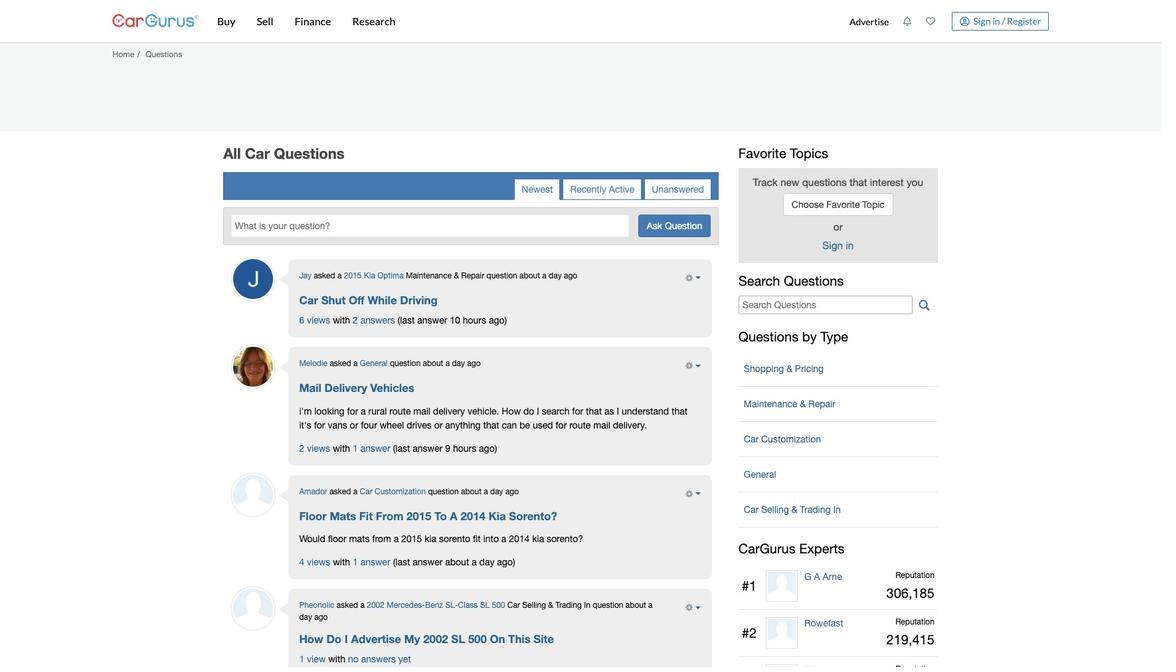 Task type: describe. For each thing, give the bounding box(es) containing it.
for down search
[[556, 420, 567, 430]]

arne
[[823, 571, 842, 582]]

2002 mercedes-benz sl-class sl 500 link
[[367, 601, 505, 610]]

vehicle.
[[468, 406, 499, 416]]

finance button
[[284, 0, 342, 43]]

mail delivery vehicles link
[[299, 382, 415, 395]]

2 horizontal spatial i
[[617, 406, 619, 416]]

cargurus experts
[[739, 541, 845, 556]]

1 horizontal spatial general link
[[739, 462, 938, 486]]

219,415
[[887, 632, 935, 648]]

home
[[113, 49, 134, 59]]

newest
[[522, 184, 553, 195]]

sign in / register
[[974, 15, 1042, 26]]

0 horizontal spatial 2002
[[367, 601, 385, 610]]

mail
[[299, 382, 322, 395]]

delivery
[[325, 382, 367, 395]]

rural
[[369, 406, 387, 416]]

into
[[484, 534, 499, 544]]

repair inside newest tab panel
[[461, 271, 485, 280]]

asked for do
[[337, 601, 358, 610]]

saved cars image
[[927, 17, 936, 26]]

from
[[376, 510, 404, 523]]

can
[[502, 420, 517, 430]]

fit
[[473, 534, 481, 544]]

jay
[[299, 271, 312, 280]]

question inside car selling & trading in             question             about a day ago
[[593, 601, 624, 610]]

1 horizontal spatial general
[[744, 469, 777, 479]]

maintenance & repair
[[744, 398, 836, 409]]

reputation for 306,185
[[896, 571, 935, 580]]

g a arne
[[805, 571, 842, 582]]

(last for fit
[[393, 557, 410, 568]]

from
[[372, 534, 391, 544]]

answers for 2
[[361, 315, 395, 326]]

how do i advertise my 2002 sl 500 on this site link
[[299, 633, 554, 646]]

sorento?
[[509, 510, 557, 523]]

cargurus logo homepage link link
[[112, 2, 199, 40]]

kia inside floor mats fit from 2015 to a 2014 kia sorento? link
[[489, 510, 506, 523]]

answer for (last answer 10 hours ago)
[[418, 315, 448, 326]]

jay asked a 2015 kia optima maintenance & repair             question             about a day ago
[[299, 271, 578, 280]]

a inside newest tab panel
[[450, 510, 458, 523]]

0 horizontal spatial route
[[390, 406, 411, 416]]

optima
[[378, 271, 404, 280]]

views for mail
[[307, 443, 330, 454]]

0 horizontal spatial general link
[[360, 359, 388, 368]]

recently
[[570, 184, 607, 195]]

1 horizontal spatial 500
[[492, 601, 505, 610]]

drives
[[407, 420, 432, 430]]

buy
[[217, 15, 236, 27]]

asked for mats
[[330, 487, 351, 496]]

sign for sign in
[[823, 239, 843, 251]]

menu containing sign in / register
[[843, 3, 1049, 40]]

active
[[609, 184, 635, 195]]

What is your question? text field
[[231, 215, 629, 237]]

car customization
[[744, 434, 821, 444]]

& left the pricing
[[787, 363, 793, 374]]

in for car selling & trading in
[[834, 504, 841, 515]]

cargurus
[[739, 541, 796, 556]]

2 answers link
[[353, 315, 395, 326]]

choose favorite topic
[[792, 199, 885, 210]]

sign for sign in / register
[[974, 15, 991, 26]]

1 horizontal spatial a
[[814, 571, 820, 582]]

questions
[[803, 176, 847, 188]]

ago inside car selling & trading in             question             about a day ago
[[315, 613, 328, 622]]

no
[[348, 654, 359, 665]]

sign in link
[[823, 239, 854, 251]]

1 vertical spatial 2015
[[407, 510, 432, 523]]

(last for vehicles
[[393, 443, 410, 454]]

driving
[[400, 294, 438, 307]]

1 horizontal spatial or
[[434, 420, 443, 430]]

while
[[368, 294, 397, 307]]

1 answer link for vehicles
[[353, 443, 391, 454]]

#2
[[742, 625, 757, 641]]

floor
[[299, 510, 327, 523]]

0 horizontal spatial how
[[299, 633, 323, 646]]

ago) for (last answer 9 hours ago)
[[479, 443, 497, 454]]

research
[[353, 15, 396, 27]]

mats
[[349, 534, 370, 544]]

1 for delivery
[[353, 443, 358, 454]]

shut
[[321, 294, 346, 307]]

reputation for 219,415
[[896, 618, 935, 627]]

how do i advertise my 2002 sl 500 on this site
[[299, 633, 554, 646]]

0 horizontal spatial or
[[350, 420, 358, 430]]

hours for 10
[[463, 315, 486, 326]]

car shut off while driving
[[299, 294, 438, 307]]

type
[[821, 329, 849, 344]]

in for sign in / register
[[993, 15, 1001, 26]]

4 views with 1 answer (last answer about a day ago)
[[299, 557, 515, 568]]

for right the it's
[[314, 420, 325, 430]]

customization inside newest tab panel
[[375, 487, 426, 496]]

class
[[458, 601, 478, 610]]

0 vertical spatial customization
[[762, 434, 821, 444]]

experts
[[800, 541, 845, 556]]

to
[[435, 510, 447, 523]]

melodie link
[[299, 359, 328, 368]]

all car questions
[[223, 145, 345, 162]]

1 horizontal spatial 2002
[[423, 633, 448, 646]]

#1
[[742, 578, 757, 594]]

no answers yet link
[[348, 654, 411, 665]]

research button
[[342, 0, 406, 43]]

would floor mats from a 2015 kia sorento fit into a  2014 kia sorento?
[[299, 534, 584, 544]]

register
[[1008, 15, 1042, 26]]

be
[[520, 420, 530, 430]]

g
[[805, 571, 812, 582]]

it's
[[299, 420, 312, 430]]

1 view with no answers yet
[[299, 654, 411, 665]]

sort questions by tab list
[[515, 179, 712, 200]]

topic
[[863, 199, 885, 210]]

rowefast
[[805, 618, 844, 629]]

1 vertical spatial 2014
[[509, 534, 530, 544]]

wheel
[[380, 420, 404, 430]]

answer for (last answer 9 hours ago)
[[413, 443, 443, 454]]

pheonolic
[[299, 601, 335, 610]]

1 horizontal spatial mail
[[594, 420, 611, 430]]

i'm
[[299, 406, 312, 416]]

2 vertical spatial ago)
[[497, 557, 515, 568]]

0 horizontal spatial /
[[137, 49, 140, 59]]

melodie
[[299, 359, 328, 368]]

with for 2 views
[[333, 443, 350, 454]]

1 horizontal spatial maintenance
[[744, 398, 798, 409]]

vehicles
[[371, 382, 415, 395]]

1 horizontal spatial repair
[[809, 398, 836, 409]]

used
[[533, 420, 553, 430]]

0 vertical spatial favorite
[[739, 145, 787, 161]]

four
[[361, 420, 377, 430]]

that up topic in the right top of the page
[[850, 176, 868, 188]]

advertise link
[[843, 3, 896, 40]]

2 kia from the left
[[532, 534, 544, 544]]

do
[[327, 633, 342, 646]]

menu bar containing buy
[[199, 0, 843, 43]]

track new questions that interest you
[[753, 176, 924, 188]]

fit
[[359, 510, 373, 523]]

open notifications image
[[903, 17, 913, 26]]

track
[[753, 176, 778, 188]]

yet
[[399, 654, 411, 665]]

car right all
[[245, 145, 270, 162]]



Task type: vqa. For each thing, say whether or not it's contained in the screenshot.
the bottommost Repair
yes



Task type: locate. For each thing, give the bounding box(es) containing it.
2 vertical spatial 2015
[[401, 534, 422, 544]]

answer for (last answer about a day ago)
[[413, 557, 443, 568]]

answer left 9
[[413, 443, 443, 454]]

0 vertical spatial hours
[[463, 315, 486, 326]]

pheonolic asked a 2002 mercedes-benz sl-class sl 500
[[299, 601, 505, 610]]

0 vertical spatial maintenance
[[406, 271, 452, 280]]

1 right the 2 views link at bottom
[[353, 443, 358, 454]]

would
[[299, 534, 325, 544]]

car for car shut off while driving
[[299, 294, 318, 307]]

unanswered link
[[645, 179, 712, 200]]

1 vertical spatial favorite
[[827, 199, 860, 210]]

selling up 'site'
[[523, 601, 546, 610]]

answers
[[361, 315, 395, 326], [361, 654, 396, 665]]

finance
[[295, 15, 331, 27]]

advertise inside menu
[[850, 16, 889, 27]]

floor mats fit from 2015 to a 2014 kia sorento? link
[[299, 510, 557, 523]]

1 vertical spatial kia
[[489, 510, 506, 523]]

benz
[[425, 601, 443, 610]]

&
[[454, 271, 459, 280], [787, 363, 793, 374], [800, 398, 806, 409], [792, 504, 798, 515], [549, 601, 554, 610]]

2015 up off
[[344, 271, 362, 280]]

6 views with 2 answers (last answer 10 hours ago)
[[299, 315, 507, 326]]

(last up pheonolic asked a 2002 mercedes-benz sl-class sl 500
[[393, 557, 410, 568]]

1 answer link for fit
[[353, 557, 391, 568]]

with for 4 views
[[333, 557, 350, 568]]

0 horizontal spatial i
[[345, 633, 348, 646]]

/ inside menu
[[1002, 15, 1006, 26]]

0 horizontal spatial mail
[[414, 406, 431, 416]]

0 vertical spatial route
[[390, 406, 411, 416]]

0 vertical spatial 1 answer link
[[353, 443, 391, 454]]

sorento?
[[547, 534, 584, 544]]

that right understand
[[672, 406, 688, 416]]

selling inside car selling & trading in             question             about a day ago
[[523, 601, 546, 610]]

sign down choose favorite topic
[[823, 239, 843, 251]]

views down the it's
[[307, 443, 330, 454]]

sl down car selling & trading in             question             about a day ago
[[451, 633, 465, 646]]

or up 'sign in'
[[834, 221, 843, 233]]

sl-
[[446, 601, 458, 610]]

user icon image
[[960, 16, 970, 26]]

1 vertical spatial selling
[[523, 601, 546, 610]]

selling for car selling & trading in             question             about a day ago
[[523, 601, 546, 610]]

1 vertical spatial route
[[570, 420, 591, 430]]

2
[[353, 315, 358, 326], [299, 443, 304, 454]]

2015 left to
[[407, 510, 432, 523]]

selling for car selling & trading in
[[762, 504, 789, 515]]

menu
[[843, 3, 1049, 40]]

floor mats fit from 2015 to a 2014 kia sorento?
[[299, 510, 557, 523]]

0 vertical spatial in
[[993, 15, 1001, 26]]

that
[[850, 176, 868, 188], [586, 406, 602, 416], [672, 406, 688, 416], [483, 420, 500, 430]]

2 vertical spatial views
[[307, 557, 330, 568]]

car up this
[[508, 601, 520, 610]]

2014 up fit at the left of the page
[[461, 510, 486, 523]]

1 horizontal spatial 2
[[353, 315, 358, 326]]

0 horizontal spatial in
[[846, 239, 854, 251]]

repair down the pricing
[[809, 398, 836, 409]]

1 horizontal spatial kia
[[532, 534, 544, 544]]

0 vertical spatial car customization link
[[739, 427, 938, 451]]

trading
[[800, 504, 831, 515], [556, 601, 582, 610]]

1 horizontal spatial selling
[[762, 504, 789, 515]]

advertise up no answers yet link
[[351, 633, 401, 646]]

1 vertical spatial 2002
[[423, 633, 448, 646]]

maintenance
[[406, 271, 452, 280], [744, 398, 798, 409]]

kia
[[364, 271, 375, 280], [489, 510, 506, 523]]

a right g
[[814, 571, 820, 582]]

in inside menu
[[993, 15, 1001, 26]]

0 vertical spatial how
[[502, 406, 521, 416]]

2 1 answer link from the top
[[353, 557, 391, 568]]

kia down the sorento?
[[532, 534, 544, 544]]

views right "4"
[[307, 557, 330, 568]]

with
[[333, 315, 350, 326], [333, 443, 350, 454], [333, 557, 350, 568], [328, 654, 346, 665]]

for up vans
[[347, 406, 358, 416]]

reputation 306,185
[[887, 571, 935, 601]]

0 vertical spatial 2015
[[344, 271, 362, 280]]

this
[[508, 633, 531, 646]]

topics
[[790, 145, 829, 161]]

hours right 9
[[453, 443, 477, 454]]

car customization link down maintenance & repair link
[[739, 427, 938, 451]]

1 down mats
[[353, 557, 358, 568]]

1 vertical spatial views
[[307, 443, 330, 454]]

general link
[[360, 359, 388, 368], [739, 462, 938, 486]]

mail delivery vehicles
[[299, 382, 415, 395]]

mail down the as
[[594, 420, 611, 430]]

general link up car selling & trading in link
[[739, 462, 938, 486]]

0 horizontal spatial customization
[[375, 487, 426, 496]]

repair down what is your question? text field
[[461, 271, 485, 280]]

2 down off
[[353, 315, 358, 326]]

favorite down track new questions that interest you
[[827, 199, 860, 210]]

car selling & trading in link
[[739, 497, 938, 521]]

0 horizontal spatial repair
[[461, 271, 485, 280]]

1 horizontal spatial advertise
[[850, 16, 889, 27]]

0 horizontal spatial 2
[[299, 443, 304, 454]]

0 vertical spatial sl
[[480, 601, 490, 610]]

ago) down i'm looking for a rural route mail delivery  vehicle. how do i search for that as i  understand that it's for vans or four wheel  drives or anything that can be used for route  mail delivery.
[[479, 443, 497, 454]]

melodie asked a general question             about a day ago
[[299, 359, 481, 368]]

1 horizontal spatial in
[[993, 15, 1001, 26]]

1 vertical spatial 1 answer link
[[353, 557, 391, 568]]

favorite topics
[[739, 145, 829, 161]]

that down vehicle.
[[483, 420, 500, 430]]

mats
[[330, 510, 356, 523]]

1 horizontal spatial favorite
[[827, 199, 860, 210]]

hours right 10
[[463, 315, 486, 326]]

0 horizontal spatial trading
[[556, 601, 582, 610]]

1 horizontal spatial i
[[537, 406, 540, 416]]

500 right class at the left
[[492, 601, 505, 610]]

off
[[349, 294, 365, 307]]

in down choose favorite topic link
[[846, 239, 854, 251]]

ago
[[564, 271, 578, 280], [467, 359, 481, 368], [506, 487, 519, 496], [315, 613, 328, 622]]

sl right class at the left
[[480, 601, 490, 610]]

hours for 9
[[453, 443, 477, 454]]

search
[[542, 406, 570, 416]]

& up cargurus experts
[[792, 504, 798, 515]]

0 horizontal spatial sl
[[451, 633, 465, 646]]

recently active
[[570, 184, 635, 195]]

how inside i'm looking for a rural route mail delivery  vehicle. how do i search for that as i  understand that it's for vans or four wheel  drives or anything that can be used for route  mail delivery.
[[502, 406, 521, 416]]

a inside i'm looking for a rural route mail delivery  vehicle. how do i search for that as i  understand that it's for vans or four wheel  drives or anything that can be used for route  mail delivery.
[[361, 406, 366, 416]]

9
[[445, 443, 451, 454]]

in
[[834, 504, 841, 515], [584, 601, 591, 610]]

2 views from the top
[[307, 443, 330, 454]]

1 1 answer link from the top
[[353, 443, 391, 454]]

0 vertical spatial general
[[360, 359, 388, 368]]

kia left optima
[[364, 271, 375, 280]]

menu bar
[[199, 0, 843, 43]]

sign
[[974, 15, 991, 26], [823, 239, 843, 251]]

0 vertical spatial advertise
[[850, 16, 889, 27]]

1 vertical spatial maintenance
[[744, 398, 798, 409]]

0 horizontal spatial kia
[[364, 271, 375, 280]]

customization down maintenance & repair on the right
[[762, 434, 821, 444]]

a
[[338, 271, 342, 280], [543, 271, 547, 280], [354, 359, 358, 368], [446, 359, 450, 368], [361, 406, 366, 416], [353, 487, 358, 496], [484, 487, 488, 496], [394, 534, 399, 544], [502, 534, 507, 544], [472, 557, 477, 568], [360, 601, 365, 610], [649, 601, 653, 610]]

1 vertical spatial customization
[[375, 487, 426, 496]]

car up cargurus
[[744, 504, 759, 515]]

2 down the it's
[[299, 443, 304, 454]]

sign in
[[823, 239, 854, 251]]

asked up delivery
[[330, 359, 351, 368]]

1 vertical spatial in
[[584, 601, 591, 610]]

trading for car selling & trading in             question             about a day ago
[[556, 601, 582, 610]]

maintenance inside newest tab panel
[[406, 271, 452, 280]]

with for 6 views
[[333, 315, 350, 326]]

how up the 1 view link
[[299, 633, 323, 646]]

asked up the mats
[[330, 487, 351, 496]]

None submit
[[639, 215, 711, 237]]

answer down 'four'
[[361, 443, 391, 454]]

4
[[299, 557, 304, 568]]

car up "fit"
[[360, 487, 373, 496]]

2015 kia optima link
[[344, 271, 404, 280]]

6 views link
[[299, 315, 330, 326]]

sl
[[480, 601, 490, 610], [451, 633, 465, 646]]

in left register
[[993, 15, 1001, 26]]

2 reputation from the top
[[896, 618, 935, 627]]

0 horizontal spatial in
[[584, 601, 591, 610]]

0 vertical spatial in
[[834, 504, 841, 515]]

0 vertical spatial 1
[[353, 443, 358, 454]]

0 vertical spatial 500
[[492, 601, 505, 610]]

answer down from
[[361, 557, 391, 568]]

500 left on
[[468, 633, 487, 646]]

1 views from the top
[[307, 315, 330, 326]]

1 vertical spatial 2
[[299, 443, 304, 454]]

0 horizontal spatial maintenance
[[406, 271, 452, 280]]

car down maintenance & repair on the right
[[744, 434, 759, 444]]

2002 left mercedes-
[[367, 601, 385, 610]]

ago)
[[489, 315, 507, 326], [479, 443, 497, 454], [497, 557, 515, 568]]

in for car selling & trading in             question             about a day ago
[[584, 601, 591, 610]]

1 vertical spatial sl
[[451, 633, 465, 646]]

1 answer link down 'four'
[[353, 443, 391, 454]]

1 vertical spatial car customization link
[[360, 487, 426, 496]]

recently active link
[[563, 179, 642, 200]]

mail up drives
[[414, 406, 431, 416]]

0 vertical spatial reputation
[[896, 571, 935, 580]]

kia
[[425, 534, 437, 544], [532, 534, 544, 544]]

customization up from
[[375, 487, 426, 496]]

i'm looking for a rural route mail delivery  vehicle. how do i search for that as i  understand that it's for vans or four wheel  drives or anything that can be used for route  mail delivery.
[[299, 406, 688, 430]]

asked right pheonolic link
[[337, 601, 358, 610]]

(last down wheel
[[393, 443, 410, 454]]

car up 6 views link
[[299, 294, 318, 307]]

& up 10
[[454, 271, 459, 280]]

4 views link
[[299, 557, 330, 568]]

kia up the into
[[489, 510, 506, 523]]

unanswered
[[652, 184, 704, 195]]

1 left view on the left of the page
[[299, 654, 304, 665]]

general
[[360, 359, 388, 368], [744, 469, 777, 479]]

1 horizontal spatial sl
[[480, 601, 490, 610]]

advertise inside how do i advertise my 2002 sl 500 on this site link
[[351, 633, 401, 646]]

0 vertical spatial 2
[[353, 315, 358, 326]]

0 horizontal spatial car customization link
[[360, 487, 426, 496]]

1 horizontal spatial kia
[[489, 510, 506, 523]]

1 vertical spatial 1
[[353, 557, 358, 568]]

0 vertical spatial kia
[[364, 271, 375, 280]]

or left 'four'
[[350, 420, 358, 430]]

in inside car selling & trading in             question             about a day ago
[[584, 601, 591, 610]]

a right to
[[450, 510, 458, 523]]

& down the pricing
[[800, 398, 806, 409]]

looking
[[314, 406, 345, 416]]

delivery
[[433, 406, 465, 416]]

general inside newest tab panel
[[360, 359, 388, 368]]

1 vertical spatial sign
[[823, 239, 843, 251]]

car for car selling & trading in             question             about a day ago
[[508, 601, 520, 610]]

3 views from the top
[[307, 557, 330, 568]]

kia down floor mats fit from 2015 to a 2014 kia sorento? link
[[425, 534, 437, 544]]

0 horizontal spatial general
[[360, 359, 388, 368]]

about
[[520, 271, 540, 280], [423, 359, 444, 368], [461, 487, 482, 496], [445, 557, 469, 568], [626, 601, 646, 610]]

reputation inside "reputation 219,415"
[[896, 618, 935, 627]]

home link
[[113, 49, 134, 59]]

views right 6
[[307, 315, 330, 326]]

advertise left open notifications image
[[850, 16, 889, 27]]

general up mail delivery vehicles
[[360, 359, 388, 368]]

in for sign in
[[846, 239, 854, 251]]

1 reputation from the top
[[896, 571, 935, 580]]

0 vertical spatial trading
[[800, 504, 831, 515]]

/ right home link
[[137, 49, 140, 59]]

1 horizontal spatial car customization link
[[739, 427, 938, 451]]

route down search
[[570, 420, 591, 430]]

trading for car selling & trading in
[[800, 504, 831, 515]]

a inside car selling & trading in             question             about a day ago
[[649, 601, 653, 610]]

1 vertical spatial mail
[[594, 420, 611, 430]]

vans
[[328, 420, 347, 430]]

i right the as
[[617, 406, 619, 416]]

0 horizontal spatial selling
[[523, 601, 546, 610]]

how
[[502, 406, 521, 416], [299, 633, 323, 646]]

i right do on the left of page
[[345, 633, 348, 646]]

/ left register
[[1002, 15, 1006, 26]]

2002 right my on the bottom of page
[[423, 633, 448, 646]]

0 vertical spatial ago)
[[489, 315, 507, 326]]

answers down while
[[361, 315, 395, 326]]

newest link
[[515, 179, 561, 200]]

2 vertical spatial 1
[[299, 654, 304, 665]]

1 vertical spatial answers
[[361, 654, 396, 665]]

car selling & trading in             question             about a day ago
[[299, 601, 653, 622]]

with down vans
[[333, 443, 350, 454]]

home / questions
[[113, 49, 182, 59]]

2015 up 4 views with 1 answer (last answer about a day ago) at the left of the page
[[401, 534, 422, 544]]

amador asked a car customization question             about a day ago
[[299, 487, 519, 496]]

1 horizontal spatial how
[[502, 406, 521, 416]]

with left no at the left of page
[[328, 654, 346, 665]]

with down the shut
[[333, 315, 350, 326]]

0 vertical spatial 2014
[[461, 510, 486, 523]]

choose
[[792, 199, 824, 210]]

i right do
[[537, 406, 540, 416]]

for right search
[[572, 406, 584, 416]]

car for car customization
[[744, 434, 759, 444]]

1 vertical spatial hours
[[453, 443, 477, 454]]

0 vertical spatial sign
[[974, 15, 991, 26]]

& up 'site'
[[549, 601, 554, 610]]

0 vertical spatial (last
[[398, 315, 415, 326]]

understand
[[622, 406, 669, 416]]

1 answer link down from
[[353, 557, 391, 568]]

& inside car selling & trading in             question             about a day ago
[[549, 601, 554, 610]]

car inside car selling & trading in             question             about a day ago
[[508, 601, 520, 610]]

0 vertical spatial selling
[[762, 504, 789, 515]]

0 vertical spatial views
[[307, 315, 330, 326]]

that left the as
[[586, 406, 602, 416]]

answers right no at the left of page
[[361, 654, 396, 665]]

0 vertical spatial repair
[[461, 271, 485, 280]]

cargurus logo homepage link image
[[112, 2, 199, 40]]

1 kia from the left
[[425, 534, 437, 544]]

site
[[534, 633, 554, 646]]

1 vertical spatial repair
[[809, 398, 836, 409]]

route up wheel
[[390, 406, 411, 416]]

0 horizontal spatial a
[[450, 510, 458, 523]]

2014
[[461, 510, 486, 523], [509, 534, 530, 544]]

1 horizontal spatial trading
[[800, 504, 831, 515]]

about inside car selling & trading in             question             about a day ago
[[626, 601, 646, 610]]

pricing
[[795, 363, 824, 374]]

2 horizontal spatial or
[[834, 221, 843, 233]]

my
[[404, 633, 420, 646]]

favorite up track
[[739, 145, 787, 161]]

reputation inside reputation 306,185
[[896, 571, 935, 580]]

mail
[[414, 406, 431, 416], [594, 420, 611, 430]]

1 answer link
[[353, 443, 391, 454], [353, 557, 391, 568]]

sign right user icon
[[974, 15, 991, 26]]

1 vertical spatial general
[[744, 469, 777, 479]]

selling up cargurus
[[762, 504, 789, 515]]

1 vertical spatial ago)
[[479, 443, 497, 454]]

1 horizontal spatial /
[[1002, 15, 1006, 26]]

with down floor
[[333, 557, 350, 568]]

answer down would floor mats from a 2015 kia sorento fit into a  2014 kia sorento?
[[413, 557, 443, 568]]

newest tab panel
[[230, 259, 712, 667]]

day inside car selling & trading in             question             about a day ago
[[299, 613, 312, 622]]

2 views link
[[299, 443, 330, 454]]

reputation up 306,185
[[896, 571, 935, 580]]

1 horizontal spatial sign
[[974, 15, 991, 26]]

anything
[[445, 420, 481, 430]]

1 vertical spatial trading
[[556, 601, 582, 610]]

car customization link up from
[[360, 487, 426, 496]]

1 vertical spatial how
[[299, 633, 323, 646]]

asked for shut
[[314, 271, 335, 280]]

1 horizontal spatial in
[[834, 504, 841, 515]]

1 view link
[[299, 654, 326, 665]]

you
[[907, 176, 924, 188]]

ago) down the into
[[497, 557, 515, 568]]

or down delivery
[[434, 420, 443, 430]]

0 horizontal spatial 500
[[468, 633, 487, 646]]

car for car selling & trading in
[[744, 504, 759, 515]]

1 vertical spatial /
[[137, 49, 140, 59]]

306,185
[[887, 585, 935, 601]]

1 for mats
[[353, 557, 358, 568]]

how up can
[[502, 406, 521, 416]]

asked right "jay" link
[[314, 271, 335, 280]]

views for floor
[[307, 557, 330, 568]]

0 horizontal spatial sign
[[823, 239, 843, 251]]

0 vertical spatial /
[[1002, 15, 1006, 26]]

car shut off while driving link
[[299, 294, 438, 307]]

trading inside car selling & trading in             question             about a day ago
[[556, 601, 582, 610]]

ago) for (last answer 10 hours ago)
[[489, 315, 507, 326]]

maintenance down shopping
[[744, 398, 798, 409]]

general link up mail delivery vehicles
[[360, 359, 388, 368]]

Search Questions text field
[[739, 296, 913, 314]]

in
[[993, 15, 1001, 26], [846, 239, 854, 251]]

asked for delivery
[[330, 359, 351, 368]]

2014 down the sorento?
[[509, 534, 530, 544]]

answers for no
[[361, 654, 396, 665]]



